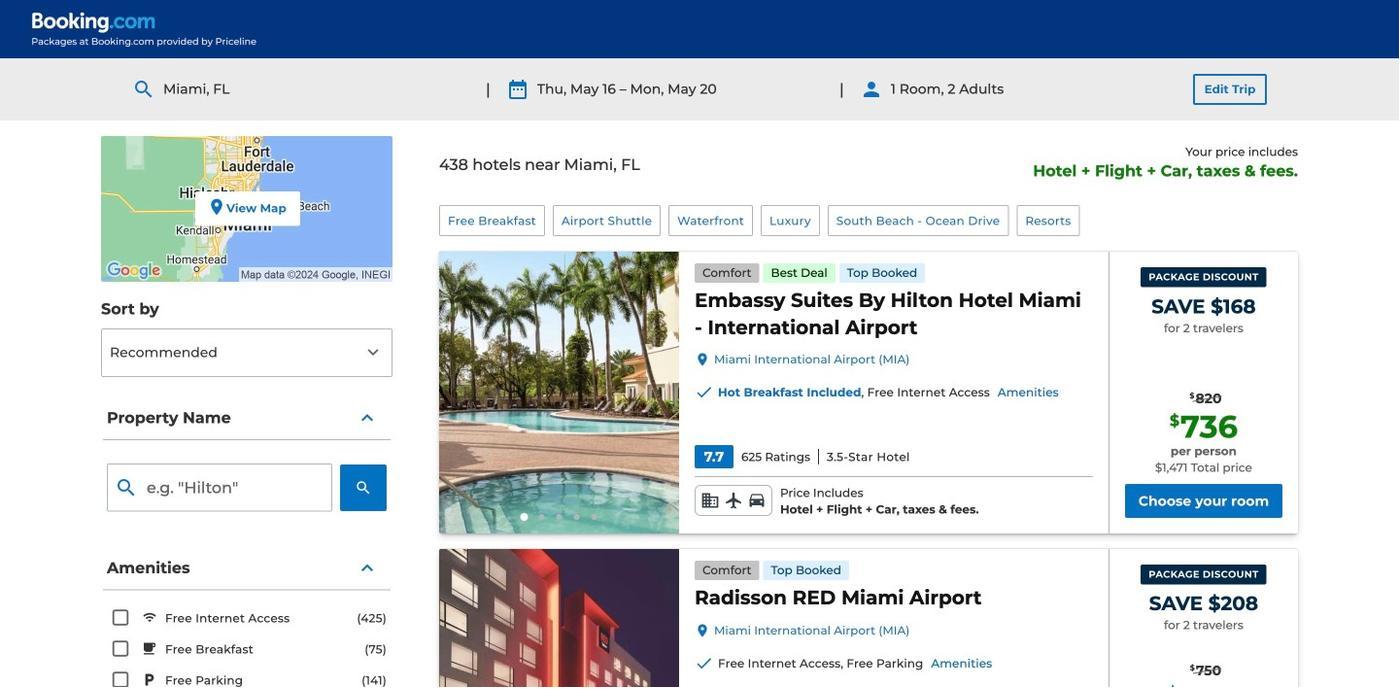 Task type: vqa. For each thing, say whether or not it's contained in the screenshot.
Go to Image #5
yes



Task type: locate. For each thing, give the bounding box(es) containing it.
embassy suites by hilton hotel miami - international airport element
[[695, 287, 1093, 340]]

go to image #5 image
[[592, 514, 597, 520]]

go to image #3 image
[[557, 514, 562, 520]]

property building image
[[439, 549, 680, 687]]

7.7 out of 10 average guest rating element
[[695, 445, 734, 469]]



Task type: describe. For each thing, give the bounding box(es) containing it.
go to image #1 image
[[521, 513, 528, 521]]

go to image #4 image
[[574, 514, 580, 520]]

radisson red miami airport element
[[695, 584, 982, 611]]

pool view image
[[439, 252, 680, 534]]

photo carousel region
[[439, 252, 680, 534]]

go to image #2 image
[[539, 514, 545, 520]]

e.g. "Hilton" text field
[[107, 464, 332, 512]]

booking.com packages image
[[31, 12, 258, 47]]



